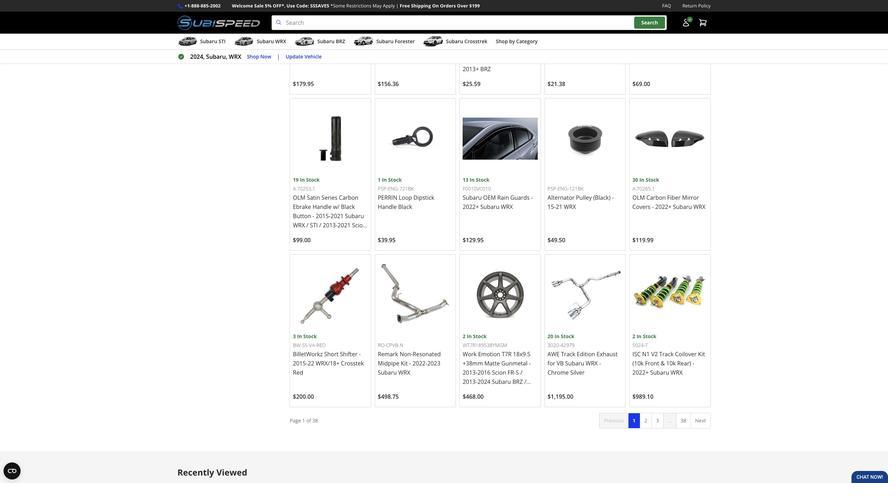 Task type: describe. For each thing, give the bounding box(es) containing it.
subaru brz
[[317, 38, 345, 45]]

3 for 3
[[656, 418, 659, 424]]

fork for wrx
[[348, 38, 359, 45]]

subaru inside the "8 in stock a0163a verus forged clutch fork - 2006+ subaru wrx"
[[311, 47, 330, 55]]

subaru crosstrek button
[[423, 35, 488, 49]]

red inside the grimmspeed tallboy shift knob, aluminum red - 380008
[[678, 47, 689, 55]]

86 inside 18709 blitz oil filter - 2015-2022 wrx / 2013+ fr-s / brz / 86
[[614, 47, 621, 55]]

2013- down $99.00
[[293, 249, 308, 257]]

&
[[661, 360, 665, 368]]

subaru inside ts-su-518 torque solution billet chromoly clutch fork - 2015-2022 subaru wrx
[[407, 56, 426, 64]]

2 inside 2 in stock s024-t isc n1 v2 track coilover kit (10k front & 10k rear) - 2022+ subaru wrx
[[633, 333, 636, 340]]

2 button
[[640, 413, 652, 429]]

off*.
[[273, 2, 285, 9]]

a.70253.1
[[293, 186, 315, 192]]

a subaru forester thumbnail image image
[[354, 36, 374, 47]]

519
[[478, 29, 486, 36]]

pivot
[[494, 47, 507, 55]]

1 button
[[628, 413, 640, 429]]

ts-su-518 torque solution billet chromoly clutch fork - 2015-2022 subaru wrx
[[378, 29, 440, 64]]

wrx inside ro-cpvb-n remark non-resonated midpipe kit - 2022-2023 subaru wrx
[[398, 369, 410, 377]]

previous
[[604, 418, 624, 424]]

2013- up 2017-
[[463, 378, 478, 386]]

coilover
[[675, 351, 697, 358]]

19
[[293, 177, 299, 183]]

oem
[[483, 194, 496, 202]]

awe track edition exhaust for vb subaru wrx - chrome silver image
[[548, 258, 623, 333]]

$69.00
[[633, 80, 650, 88]]

on
[[432, 2, 439, 9]]

2013+ inside ts-su-519 torque solution billet clutch fork pivot - subaru models inc. 2015+ wrx / 2013+ brz
[[463, 65, 479, 73]]

38 inside 38 button
[[681, 418, 687, 424]]

may
[[373, 2, 382, 9]]

perrin loop dipstick handle black image
[[378, 101, 453, 176]]

button image
[[682, 18, 690, 27]]

2 in stock wt7r189538ymgm work emotion t7r 18x9.5 +38mm matte gunmetal - 2013-2016 scion fr-s / 2013-2024 subaru brz / 2017-2024 toyota
[[463, 333, 531, 395]]

885-
[[201, 2, 210, 9]]

carbon inside 19 in stock a.70253.1 olm satin series carbon ebrake handle w/ black button - 2015-2021 subaru wrx / sti / 2013-2021 scion fr-s / subaru brz / toyota 86 / 2014-2018 forester / 2013-2017 crosstrek
[[339, 194, 358, 202]]

crosstrek inside subaru crosstrek dropdown button
[[465, 38, 488, 45]]

$200.00
[[293, 393, 314, 401]]

3 for 3 in stock bw-ss-va-red billetworkz short shifter - 2015-22 wrx/18+ crosstek red
[[293, 333, 296, 340]]

s inside '2 in stock wt7r189538ymgm work emotion t7r 18x9.5 +38mm matte gunmetal - 2013-2016 scion fr-s / 2013-2024 subaru brz / 2017-2024 toyota'
[[516, 369, 519, 377]]

loop
[[399, 194, 412, 202]]

18709
[[548, 29, 562, 36]]

non-
[[400, 351, 413, 358]]

black inside 1 in stock psp-eng-721bk perrin loop dipstick handle black
[[398, 203, 412, 211]]

clutch for models
[[463, 47, 480, 55]]

grimmspeed
[[633, 38, 667, 45]]

scion inside '2 in stock wt7r189538ymgm work emotion t7r 18x9.5 +38mm matte gunmetal - 2013-2016 scion fr-s / 2013-2024 subaru brz / 2017-2024 toyota'
[[492, 369, 506, 377]]

2014-
[[305, 240, 319, 248]]

brz inside 19 in stock a.70253.1 olm satin series carbon ebrake handle w/ black button - 2015-2021 subaru wrx / sti / 2013-2021 scion fr-s / subaru brz / toyota 86 / 2014-2018 forester / 2013-2017 crosstrek
[[330, 231, 340, 239]]

fr- inside '2 in stock wt7r189538ymgm work emotion t7r 18x9.5 +38mm matte gunmetal - 2013-2016 scion fr-s / 2013-2024 subaru brz / 2017-2024 toyota'
[[508, 369, 516, 377]]

shop for shop by category
[[496, 38, 508, 45]]

wt7r189538ymgm
[[463, 342, 507, 349]]

sti inside subaru sti dropdown button
[[219, 38, 226, 45]]

shifter
[[340, 351, 358, 358]]

2 inside '2 in stock wt7r189538ymgm work emotion t7r 18x9.5 +38mm matte gunmetal - 2013-2016 scion fr-s / 2013-2024 subaru brz / 2017-2024 toyota'
[[463, 333, 466, 340]]

2024,
[[190, 53, 205, 61]]

subaru forester button
[[354, 35, 415, 49]]

update vehicle
[[286, 53, 322, 60]]

apply
[[383, 2, 395, 9]]

search input field
[[272, 15, 667, 30]]

blitz
[[548, 38, 559, 45]]

now
[[260, 53, 271, 60]]

in for isc
[[637, 333, 642, 340]]

2015- inside 18709 blitz oil filter - 2015-2022 wrx / 2013+ fr-s / brz / 86
[[587, 38, 602, 45]]

in for carbon
[[640, 177, 645, 183]]

0 vertical spatial 2021
[[331, 213, 344, 220]]

kit inside ro-cpvb-n remark non-resonated midpipe kit - 2022-2023 subaru wrx
[[401, 360, 408, 368]]

(10k
[[633, 360, 644, 368]]

page
[[290, 418, 301, 424]]

wrx inside 20 in stock 3020-42979 awe track edition exhaust for vb subaru wrx - chrome silver
[[586, 360, 598, 368]]

brz inside ts-su-519 torque solution billet clutch fork pivot - subaru models inc. 2015+ wrx / 2013+ brz
[[481, 65, 491, 73]]

v2
[[651, 351, 658, 358]]

subaru inside 2 in stock s024-t isc n1 v2 track coilover kit (10k front & 10k rear) - 2022+ subaru wrx
[[650, 369, 669, 377]]

guards
[[511, 194, 530, 202]]

chromoly
[[378, 47, 404, 55]]

solution for fork
[[483, 38, 505, 45]]

aluminum
[[649, 47, 677, 55]]

1 left of
[[302, 418, 305, 424]]

3 in stock bw-ss-va-red billetworkz short shifter - 2015-22 wrx/18+ crosstek red
[[293, 333, 364, 377]]

a subaru wrx thumbnail image image
[[234, 36, 254, 47]]

torque solution billet clutch fork pivot - subaru models inc. 2015+ wrx / 2013+ brz image
[[463, 0, 538, 20]]

a subaru crosstrek thumbnail image image
[[423, 36, 443, 47]]

subaru wrx
[[257, 38, 286, 45]]

fiber
[[668, 194, 681, 202]]

return policy link
[[683, 2, 711, 10]]

1 2024 from the top
[[478, 378, 491, 386]]

2017-
[[463, 388, 478, 395]]

2022+ inside the 30 in stock a.70265.1 olm carbon fiber mirror covers - 2022+ subaru wrx
[[656, 203, 672, 211]]

bw-
[[293, 342, 302, 349]]

w/
[[333, 203, 340, 211]]

alternator pulley (black) - 15-21 wrx image
[[548, 101, 623, 176]]

2022-
[[413, 360, 428, 368]]

2 inside button
[[645, 418, 647, 424]]

n
[[400, 342, 403, 349]]

wrx inside the "8 in stock a0163a verus forged clutch fork - 2006+ subaru wrx"
[[331, 47, 343, 55]]

in for satin
[[300, 177, 305, 183]]

380008 inside the grimmspeed tallboy shift knob, aluminum red - 380008
[[633, 56, 652, 64]]

alternator
[[548, 194, 575, 202]]

2002
[[210, 2, 221, 9]]

wrx inside ts-su-518 torque solution billet chromoly clutch fork - 2015-2022 subaru wrx
[[428, 56, 440, 64]]

- inside '3 in stock bw-ss-va-red billetworkz short shifter - 2015-22 wrx/18+ crosstek red'
[[359, 351, 361, 358]]

forester inside 19 in stock a.70253.1 olm satin series carbon ebrake handle w/ black button - 2015-2021 subaru wrx / sti / 2013-2021 scion fr-s / subaru brz / toyota 86 / 2014-2018 forester / 2013-2017 crosstrek
[[334, 240, 356, 248]]

in for oem
[[470, 177, 475, 183]]

free
[[400, 2, 410, 9]]

forester inside dropdown button
[[395, 38, 415, 45]]

2015- inside '3 in stock bw-ss-va-red billetworkz short shifter - 2015-22 wrx/18+ crosstek red'
[[293, 360, 308, 368]]

subaru inside ro-cpvb-n remark non-resonated midpipe kit - 2022-2023 subaru wrx
[[378, 369, 397, 377]]

viewed
[[216, 467, 247, 479]]

wrx inside 13 in stock f0010vc010 subaru oem rain guards - 2022+ subaru wrx
[[501, 203, 513, 211]]

1 380008 from the top
[[633, 29, 650, 36]]

stock for carbon
[[646, 177, 659, 183]]

t
[[646, 342, 648, 349]]

721bk
[[400, 186, 414, 192]]

2015- inside 19 in stock a.70253.1 olm satin series carbon ebrake handle w/ black button - 2015-2021 subaru wrx / sti / 2013-2021 scion fr-s / subaru brz / toyota 86 / 2014-2018 forester / 2013-2017 crosstrek
[[316, 213, 331, 220]]

- inside 20 in stock 3020-42979 awe track edition exhaust for vb subaru wrx - chrome silver
[[599, 360, 601, 368]]

s inside 19 in stock a.70253.1 olm satin series carbon ebrake handle w/ black button - 2015-2021 subaru wrx / sti / 2013-2021 scion fr-s / subaru brz / toyota 86 / 2014-2018 forester / 2013-2017 crosstrek
[[301, 231, 304, 239]]

front
[[645, 360, 659, 368]]

va-
[[309, 342, 317, 349]]

subaru inside 20 in stock 3020-42979 awe track edition exhaust for vb subaru wrx - chrome silver
[[565, 360, 584, 368]]

ellipses image
[[663, 413, 677, 429]]

grimmspeed tallboy shift knob, aluminum red - 380008
[[633, 38, 701, 64]]

15-
[[548, 203, 556, 211]]

30 in stock a.70265.1 olm carbon fiber mirror covers - 2022+ subaru wrx
[[633, 177, 706, 211]]

next
[[695, 418, 706, 424]]

search button
[[634, 17, 665, 29]]

stock for isc
[[643, 333, 657, 340]]

over
[[457, 2, 468, 9]]

1 horizontal spatial |
[[396, 2, 399, 9]]

- inside the grimmspeed tallboy shift knob, aluminum red - 380008
[[691, 47, 692, 55]]

shipping
[[411, 2, 431, 9]]

wrx/18+
[[316, 360, 340, 368]]

$1,195.00
[[548, 393, 574, 401]]

brz inside subaru brz dropdown button
[[336, 38, 345, 45]]

- inside ro-cpvb-n remark non-resonated midpipe kit - 2022-2023 subaru wrx
[[409, 360, 411, 368]]

toyota inside 19 in stock a.70253.1 olm satin series carbon ebrake handle w/ black button - 2015-2021 subaru wrx / sti / 2013-2021 scion fr-s / subaru brz / toyota 86 / 2014-2018 forester / 2013-2017 crosstrek
[[345, 231, 363, 239]]

covers
[[633, 203, 651, 211]]

2 eng- from the left
[[558, 186, 569, 192]]

remark
[[378, 351, 398, 358]]

1 inside 1 in stock psp-eng-721bk perrin loop dipstick handle black
[[378, 177, 381, 183]]

3 button
[[652, 413, 664, 429]]

clutch for wrx
[[329, 38, 346, 45]]

shop now link
[[247, 53, 271, 61]]

- inside ts-su-518 torque solution billet chromoly clutch fork - 2015-2022 subaru wrx
[[436, 47, 438, 55]]

billet for fork
[[422, 38, 435, 45]]

grimmspeed tallboy shift knob, aluminum red - 380008 image
[[633, 0, 708, 20]]

19 in stock a.70253.1 olm satin series carbon ebrake handle w/ black button - 2015-2021 subaru wrx / sti / 2013-2021 scion fr-s / subaru brz / toyota 86 / 2014-2018 forester / 2013-2017 crosstrek
[[293, 177, 366, 257]]

black inside 19 in stock a.70253.1 olm satin series carbon ebrake handle w/ black button - 2015-2021 subaru wrx / sti / 2013-2021 scion fr-s / subaru brz / toyota 86 / 2014-2018 forester / 2013-2017 crosstrek
[[341, 203, 355, 211]]

page 1 of 38
[[290, 418, 318, 424]]

kit inside 2 in stock s024-t isc n1 v2 track coilover kit (10k front & 10k rear) - 2022+ subaru wrx
[[698, 351, 705, 358]]

2013- up 2018 in the left of the page
[[323, 222, 338, 230]]

wrx inside 19 in stock a.70253.1 olm satin series carbon ebrake handle w/ black button - 2015-2021 subaru wrx / sti / 2013-2021 scion fr-s / subaru brz / toyota 86 / 2014-2018 forester / 2013-2017 crosstrek
[[293, 222, 305, 230]]

handle for series
[[313, 203, 332, 211]]

s inside 18709 blitz oil filter - 2015-2022 wrx / 2013+ fr-s / brz / 86
[[591, 47, 594, 55]]

$156.36
[[378, 80, 399, 88]]

+1-888-885-2002
[[185, 2, 221, 9]]

wrx inside 2 in stock s024-t isc n1 v2 track coilover kit (10k front & 10k rear) - 2022+ subaru wrx
[[671, 369, 683, 377]]

su- for torque solution billet clutch fork pivot - subaru models inc. 2015+ wrx / 2013+ brz
[[470, 29, 478, 36]]

$49.50
[[548, 237, 566, 244]]

track inside 2 in stock s024-t isc n1 v2 track coilover kit (10k front & 10k rear) - 2022+ subaru wrx
[[660, 351, 674, 358]]

$99.00
[[293, 237, 311, 244]]

2013+ inside 18709 blitz oil filter - 2015-2022 wrx / 2013+ fr-s / brz / 86
[[565, 47, 581, 55]]

update
[[286, 53, 303, 60]]

*some restrictions may apply | free shipping on orders over $199
[[331, 2, 480, 9]]

olm carbon fiber mirror covers - 2022+ subaru wrx image
[[633, 101, 708, 176]]

clutch inside ts-su-518 torque solution billet chromoly clutch fork - 2015-2022 subaru wrx
[[405, 47, 422, 55]]

fr- inside 19 in stock a.70253.1 olm satin series carbon ebrake handle w/ black button - 2015-2021 subaru wrx / sti / 2013-2021 scion fr-s / subaru brz / toyota 86 / 2014-2018 forester / 2013-2017 crosstrek
[[293, 231, 301, 239]]

stock for 721bk
[[388, 177, 402, 183]]

subaru inside the 30 in stock a.70265.1 olm carbon fiber mirror covers - 2022+ subaru wrx
[[673, 203, 692, 211]]

2022+ inside 2 in stock s024-t isc n1 v2 track coilover kit (10k front & 10k rear) - 2022+ subaru wrx
[[633, 369, 649, 377]]

sale
[[254, 2, 264, 9]]

wrx inside 18709 blitz oil filter - 2015-2022 wrx / 2013+ fr-s / brz / 86
[[548, 47, 560, 55]]

red inside '3 in stock bw-ss-va-red billetworkz short shifter - 2015-22 wrx/18+ crosstek red'
[[317, 342, 326, 349]]

rear)
[[678, 360, 691, 368]]

in for awe
[[555, 333, 560, 340]]

toyota inside '2 in stock wt7r189538ymgm work emotion t7r 18x9.5 +38mm matte gunmetal - 2013-2016 scion fr-s / 2013-2024 subaru brz / 2017-2024 toyota'
[[492, 388, 510, 395]]

scion inside 19 in stock a.70253.1 olm satin series carbon ebrake handle w/ black button - 2015-2021 subaru wrx / sti / 2013-2021 scion fr-s / subaru brz / toyota 86 / 2014-2018 forester / 2013-2017 crosstrek
[[352, 222, 366, 230]]

888-
[[191, 2, 201, 9]]

/ inside ts-su-519 torque solution billet clutch fork pivot - subaru models inc. 2015+ wrx / 2013+ brz
[[526, 56, 528, 64]]

wrx down the a subaru wrx thumbnail image
[[229, 53, 241, 61]]

billetworkz short shifter - 2015-22 wrx/18+ crosstek red image
[[293, 258, 368, 333]]

shop now
[[247, 53, 271, 60]]

a subaru brz thumbnail image image
[[295, 36, 315, 47]]

3020-
[[548, 342, 561, 349]]

- inside the 30 in stock a.70265.1 olm carbon fiber mirror covers - 2022+ subaru wrx
[[652, 203, 654, 211]]

matte
[[485, 360, 500, 368]]

2 down the welcome sale 5% off*. use code: sssave5 on the top left of page
[[280, 13, 283, 20]]

brz inside '2 in stock wt7r189538ymgm work emotion t7r 18x9.5 +38mm matte gunmetal - 2013-2016 scion fr-s / 2013-2024 subaru brz / 2017-2024 toyota'
[[513, 378, 523, 386]]

stock for awe
[[561, 333, 575, 340]]

eng- inside 1 in stock psp-eng-721bk perrin loop dipstick handle black
[[388, 186, 400, 192]]

subaru oem rain guards - 2022+ subaru wrx image
[[463, 101, 538, 176]]

- inside '2 in stock wt7r189538ymgm work emotion t7r 18x9.5 +38mm matte gunmetal - 2013-2016 scion fr-s / 2013-2024 subaru brz / 2017-2024 toyota'
[[529, 360, 531, 368]]

carbon inside the 30 in stock a.70265.1 olm carbon fiber mirror covers - 2022+ subaru wrx
[[647, 194, 666, 202]]

+1-
[[185, 2, 191, 9]]

2018
[[319, 240, 332, 248]]



Task type: locate. For each thing, give the bounding box(es) containing it.
- inside 13 in stock f0010vc010 subaru oem rain guards - 2022+ subaru wrx
[[531, 194, 533, 202]]

2 su- from the left
[[470, 29, 478, 36]]

track down 42979
[[561, 351, 576, 358]]

1 horizontal spatial 86
[[614, 47, 621, 55]]

1 solution from the left
[[398, 38, 420, 45]]

1 vertical spatial fr-
[[293, 231, 301, 239]]

fr-
[[583, 47, 591, 55], [293, 231, 301, 239], [508, 369, 516, 377]]

0 horizontal spatial 3
[[293, 333, 296, 340]]

2021
[[331, 213, 344, 220], [338, 222, 351, 230]]

2 380008 from the top
[[633, 56, 652, 64]]

shop for shop now
[[247, 53, 259, 60]]

olm inside the 30 in stock a.70265.1 olm carbon fiber mirror covers - 2022+ subaru wrx
[[633, 194, 645, 202]]

ts-
[[378, 29, 385, 36], [463, 29, 470, 36]]

a.70265.1
[[633, 186, 655, 192]]

0 vertical spatial forester
[[395, 38, 415, 45]]

1 vertical spatial forester
[[334, 240, 356, 248]]

$179.95
[[293, 80, 314, 88]]

1 horizontal spatial 2013+
[[565, 47, 581, 55]]

stock for satin
[[306, 177, 320, 183]]

2 black from the left
[[398, 203, 412, 211]]

2022
[[602, 38, 615, 45], [393, 56, 406, 64]]

86
[[614, 47, 621, 55], [293, 240, 300, 248]]

in up the s024-
[[637, 333, 642, 340]]

wrx right the 21
[[564, 203, 576, 211]]

0 horizontal spatial handle
[[313, 203, 332, 211]]

2015-
[[587, 38, 602, 45], [378, 56, 393, 64], [316, 213, 331, 220], [293, 360, 308, 368]]

in inside 1 in stock psp-eng-721bk perrin loop dipstick handle black
[[382, 177, 387, 183]]

olm up covers
[[633, 194, 645, 202]]

wrx down midpipe
[[398, 369, 410, 377]]

- inside the "8 in stock a0163a verus forged clutch fork - 2006+ subaru wrx"
[[361, 38, 363, 45]]

0 horizontal spatial 2022
[[393, 56, 406, 64]]

handle down series
[[313, 203, 332, 211]]

13 in stock f0010vc010 subaru oem rain guards - 2022+ subaru wrx
[[463, 177, 533, 211]]

handle inside 1 in stock psp-eng-721bk perrin loop dipstick handle black
[[378, 203, 397, 211]]

1 horizontal spatial su-
[[470, 29, 478, 36]]

in right 20
[[555, 333, 560, 340]]

wrx down '10k'
[[671, 369, 683, 377]]

38 right ...
[[681, 418, 687, 424]]

perrin
[[378, 194, 397, 202]]

2022+
[[463, 203, 479, 211], [656, 203, 672, 211], [633, 369, 649, 377]]

shop left now
[[247, 53, 259, 60]]

cpvb-
[[386, 342, 400, 349]]

0 horizontal spatial billet
[[422, 38, 435, 45]]

1 horizontal spatial kit
[[698, 351, 705, 358]]

1 su- from the left
[[385, 29, 393, 36]]

518
[[393, 29, 401, 36]]

in inside 19 in stock a.70253.1 olm satin series carbon ebrake handle w/ black button - 2015-2021 subaru wrx / sti / 2013-2021 scion fr-s / subaru brz / toyota 86 / 2014-2018 forester / 2013-2017 crosstrek
[[300, 177, 305, 183]]

0 vertical spatial 380008
[[633, 29, 650, 36]]

0 vertical spatial |
[[396, 2, 399, 9]]

torque for clutch
[[463, 38, 482, 45]]

ts- up subaru crosstrek
[[463, 29, 470, 36]]

3 right 2 button
[[656, 418, 659, 424]]

solution for clutch
[[398, 38, 420, 45]]

1 vertical spatial scion
[[492, 369, 506, 377]]

1 horizontal spatial ts-
[[463, 29, 470, 36]]

2 handle from the left
[[378, 203, 397, 211]]

black down loop
[[398, 203, 412, 211]]

0 horizontal spatial 38
[[312, 418, 318, 424]]

in for 721bk
[[382, 177, 387, 183]]

psp- up alternator
[[548, 186, 558, 192]]

42979
[[561, 342, 575, 349]]

verus forged clutch fork - 2006+ subaru wrx image
[[293, 0, 368, 20]]

s024-
[[633, 342, 646, 349]]

0 horizontal spatial 2013+
[[463, 65, 479, 73]]

0 horizontal spatial ts-
[[378, 29, 385, 36]]

1 vertical spatial 380008
[[633, 56, 652, 64]]

1 horizontal spatial s
[[516, 369, 519, 377]]

1 horizontal spatial red
[[678, 47, 689, 55]]

0 horizontal spatial clutch
[[329, 38, 346, 45]]

0 vertical spatial toyota
[[345, 231, 363, 239]]

1 up perrin
[[378, 177, 381, 183]]

kit
[[698, 351, 705, 358], [401, 360, 408, 368]]

- inside 2 in stock s024-t isc n1 v2 track coilover kit (10k front & 10k rear) - 2022+ subaru wrx
[[693, 360, 695, 368]]

sssave5
[[310, 2, 329, 9]]

10k
[[667, 360, 676, 368]]

2017
[[308, 249, 321, 257]]

torque inside ts-su-518 torque solution billet chromoly clutch fork - 2015-2022 subaru wrx
[[378, 38, 397, 45]]

2013+ down models
[[463, 65, 479, 73]]

1 billet from the left
[[422, 38, 435, 45]]

0 horizontal spatial crosstrek
[[322, 249, 348, 257]]

Disc button
[[178, 28, 183, 33]]

0 vertical spatial shop
[[496, 38, 508, 45]]

wrx inside ts-su-519 torque solution billet clutch fork pivot - subaru models inc. 2015+ wrx / 2013+ brz
[[512, 56, 524, 64]]

1 horizontal spatial crosstrek
[[465, 38, 488, 45]]

subaru wrx button
[[234, 35, 286, 49]]

subispeed logo image
[[178, 15, 260, 30]]

ts-su-519 torque solution billet clutch fork pivot - subaru models inc. 2015+ wrx / 2013+ brz
[[463, 29, 531, 73]]

wrx
[[275, 38, 286, 45], [331, 47, 343, 55], [548, 47, 560, 55], [229, 53, 241, 61], [428, 56, 440, 64], [512, 56, 524, 64], [501, 203, 513, 211], [564, 203, 576, 211], [694, 203, 706, 211], [293, 222, 305, 230], [586, 360, 598, 368], [398, 369, 410, 377], [671, 369, 683, 377]]

2022+ down "(10k"
[[633, 369, 649, 377]]

in for forged
[[297, 20, 302, 27]]

3 up bw-
[[293, 333, 296, 340]]

1 vertical spatial crosstrek
[[322, 249, 348, 257]]

wrx inside "subaru wrx" dropdown button
[[275, 38, 286, 45]]

stock inside 2 in stock s024-t isc n1 v2 track coilover kit (10k front & 10k rear) - 2022+ subaru wrx
[[643, 333, 657, 340]]

0 vertical spatial 2024
[[478, 378, 491, 386]]

models
[[463, 56, 482, 64]]

ts- for torque solution billet chromoly clutch fork - 2015-2022 subaru wrx
[[378, 29, 385, 36]]

1 horizontal spatial 2022+
[[633, 369, 649, 377]]

2 horizontal spatial clutch
[[463, 47, 480, 55]]

series
[[322, 194, 338, 202]]

stock up 721bk
[[388, 177, 402, 183]]

by
[[509, 38, 515, 45]]

2022 right filter
[[602, 38, 615, 45]]

0 horizontal spatial red
[[317, 342, 326, 349]]

0 vertical spatial 86
[[614, 47, 621, 55]]

wrx down a subaru crosstrek thumbnail image at the left top of page
[[428, 56, 440, 64]]

1 vertical spatial 2013+
[[463, 65, 479, 73]]

olm satin series carbon ebrake handle w/ black button - 2015-2021 subaru wrx / sti / 2013-2021 scion fr-s / subaru brz / toyota 86 / 2014-2018 forester / 2013-2017 crosstrek image
[[293, 101, 368, 176]]

clutch right forged at top
[[329, 38, 346, 45]]

0 horizontal spatial sti
[[219, 38, 226, 45]]

1 horizontal spatial psp-
[[548, 186, 558, 192]]

1 horizontal spatial 3
[[656, 418, 659, 424]]

1 horizontal spatial shop
[[496, 38, 508, 45]]

21
[[556, 203, 563, 211]]

5%
[[265, 2, 272, 9]]

1 olm from the left
[[293, 194, 306, 202]]

stock inside 1 in stock psp-eng-721bk perrin loop dipstick handle black
[[388, 177, 402, 183]]

22
[[308, 360, 314, 368]]

1 black from the left
[[341, 203, 355, 211]]

2 38 from the left
[[681, 418, 687, 424]]

1 left 2 button
[[633, 418, 636, 424]]

crosstrek inside 19 in stock a.70253.1 olm satin series carbon ebrake handle w/ black button - 2015-2021 subaru wrx / sti / 2013-2021 scion fr-s / subaru brz / toyota 86 / 2014-2018 forester / 2013-2017 crosstrek
[[322, 249, 348, 257]]

remark non-resonated midpipe kit - 2022-2023 subaru wrx image
[[378, 258, 453, 333]]

0 vertical spatial sti
[[219, 38, 226, 45]]

solution inside ts-su-518 torque solution billet chromoly clutch fork - 2015-2022 subaru wrx
[[398, 38, 420, 45]]

olm up ebrake
[[293, 194, 306, 202]]

1 horizontal spatial black
[[398, 203, 412, 211]]

restrictions
[[346, 2, 372, 9]]

toyota right $468.00
[[492, 388, 510, 395]]

2 ts- from the left
[[463, 29, 470, 36]]

edition
[[577, 351, 595, 358]]

forester right 2018 in the left of the page
[[334, 240, 356, 248]]

use
[[287, 2, 295, 9]]

open widget image
[[4, 463, 21, 480]]

- inside ts-su-519 torque solution billet clutch fork pivot - subaru models inc. 2015+ wrx / 2013+ brz
[[509, 47, 511, 55]]

stock up f0010vc010
[[476, 177, 490, 183]]

work emotion t7r 18x9.5 +38mm matte gunmetal - 2013-2016 scion fr-s / 2013-2024 subaru brz / 2017-2024 toyota image
[[463, 258, 538, 333]]

shift
[[689, 38, 701, 45]]

1 vertical spatial |
[[277, 53, 280, 61]]

in inside '3 in stock bw-ss-va-red billetworkz short shifter - 2015-22 wrx/18+ crosstek red'
[[297, 333, 302, 340]]

a0163a
[[293, 29, 310, 36]]

0 horizontal spatial 2022+
[[463, 203, 479, 211]]

subaru inside '2 in stock wt7r189538ymgm work emotion t7r 18x9.5 +38mm matte gunmetal - 2013-2016 scion fr-s / 2013-2024 subaru brz / 2017-2024 toyota'
[[492, 378, 511, 386]]

1 horizontal spatial eng-
[[558, 186, 569, 192]]

1 horizontal spatial track
[[660, 351, 674, 358]]

orders
[[440, 2, 456, 9]]

sti down the button
[[310, 222, 318, 230]]

in inside 2 in stock s024-t isc n1 v2 track coilover kit (10k front & 10k rear) - 2022+ subaru wrx
[[637, 333, 642, 340]]

380008 down knob,
[[633, 56, 652, 64]]

faq link
[[662, 2, 671, 10]]

1 ts- from the left
[[378, 29, 385, 36]]

$25.59
[[463, 80, 481, 88]]

torque down 519
[[463, 38, 482, 45]]

- inside 19 in stock a.70253.1 olm satin series carbon ebrake handle w/ black button - 2015-2021 subaru wrx / sti / 2013-2021 scion fr-s / subaru brz / toyota 86 / 2014-2018 forester / 2013-2017 crosstrek
[[313, 213, 314, 220]]

subaru inside dropdown button
[[200, 38, 217, 45]]

0 horizontal spatial black
[[341, 203, 355, 211]]

0 horizontal spatial fr-
[[293, 231, 301, 239]]

1 vertical spatial 2022
[[393, 56, 406, 64]]

1 inside 1 'button'
[[633, 418, 636, 424]]

forester
[[395, 38, 415, 45], [334, 240, 356, 248]]

- inside 18709 blitz oil filter - 2015-2022 wrx / 2013+ fr-s / brz / 86
[[584, 38, 586, 45]]

in up bw-
[[297, 333, 302, 340]]

wrx down rain
[[501, 203, 513, 211]]

wrx down edition
[[586, 360, 598, 368]]

2022 inside 18709 blitz oil filter - 2015-2022 wrx / 2013+ fr-s / brz / 86
[[602, 38, 615, 45]]

return
[[683, 2, 697, 9]]

3 inside button
[[656, 418, 659, 424]]

recently
[[178, 467, 214, 479]]

0 vertical spatial 2022
[[602, 38, 615, 45]]

2 vertical spatial s
[[516, 369, 519, 377]]

1 horizontal spatial 2022
[[602, 38, 615, 45]]

su- inside ts-su-518 torque solution billet chromoly clutch fork - 2015-2022 subaru wrx
[[385, 29, 393, 36]]

$199
[[469, 2, 480, 9]]

2 vertical spatial fr-
[[508, 369, 516, 377]]

1 in stock psp-eng-721bk perrin loop dipstick handle black
[[378, 177, 434, 211]]

2 2024 from the top
[[478, 388, 491, 395]]

| right now
[[277, 53, 280, 61]]

0 vertical spatial scion
[[352, 222, 366, 230]]

ts- for torque solution billet clutch fork pivot - subaru models inc. 2015+ wrx / 2013+ brz
[[463, 29, 470, 36]]

0 horizontal spatial track
[[561, 351, 576, 358]]

stock up 42979
[[561, 333, 575, 340]]

1 horizontal spatial handle
[[378, 203, 397, 211]]

0 horizontal spatial toyota
[[345, 231, 363, 239]]

2 horizontal spatial 2022+
[[656, 203, 672, 211]]

exhaust
[[597, 351, 618, 358]]

disc
[[186, 27, 196, 34]]

1 horizontal spatial toyota
[[492, 388, 510, 395]]

1 vertical spatial 86
[[293, 240, 300, 248]]

forester down 518
[[395, 38, 415, 45]]

eng- up perrin
[[388, 186, 400, 192]]

eng- up alternator
[[558, 186, 569, 192]]

clutch inside the "8 in stock a0163a verus forged clutch fork - 2006+ subaru wrx"
[[329, 38, 346, 45]]

clutch down "subaru forester"
[[405, 47, 422, 55]]

$119.99
[[633, 237, 654, 244]]

in for va-
[[297, 333, 302, 340]]

for
[[548, 360, 555, 368]]

kit down non-
[[401, 360, 408, 368]]

in
[[297, 20, 302, 27], [300, 177, 305, 183], [382, 177, 387, 183], [470, 177, 475, 183], [640, 177, 645, 183], [297, 333, 302, 340], [467, 333, 472, 340], [555, 333, 560, 340], [637, 333, 642, 340]]

1 track from the left
[[561, 351, 576, 358]]

clutch inside ts-su-519 torque solution billet clutch fork pivot - subaru models inc. 2015+ wrx / 2013+ brz
[[463, 47, 480, 55]]

0 horizontal spatial 86
[[293, 240, 300, 248]]

face
[[196, 13, 206, 20]]

2 right 1 'button'
[[645, 418, 647, 424]]

18709 blitz oil filter - 2015-2022 wrx / 2013+ fr-s / brz / 86
[[548, 29, 621, 55]]

handle for perrin
[[378, 203, 397, 211]]

1 vertical spatial 3
[[656, 418, 659, 424]]

3 inside '3 in stock bw-ss-va-red billetworkz short shifter - 2015-22 wrx/18+ crosstek red'
[[293, 333, 296, 340]]

kit right the coilover
[[698, 351, 705, 358]]

1 horizontal spatial clutch
[[405, 47, 422, 55]]

0 vertical spatial kit
[[698, 351, 705, 358]]

2013+ down filter
[[565, 47, 581, 55]]

| left free in the top of the page
[[396, 2, 399, 9]]

2 up the s024-
[[633, 333, 636, 340]]

1 eng- from the left
[[388, 186, 400, 192]]

psp- inside 1 in stock psp-eng-721bk perrin loop dipstick handle black
[[378, 186, 388, 192]]

wrx left verus
[[275, 38, 286, 45]]

0 vertical spatial fr-
[[583, 47, 591, 55]]

billet
[[422, 38, 435, 45], [507, 38, 520, 45]]

psp- up perrin
[[378, 186, 388, 192]]

1 vertical spatial s
[[301, 231, 304, 239]]

gunmetal
[[502, 360, 528, 368]]

2015- down series
[[316, 213, 331, 220]]

1 horizontal spatial forester
[[395, 38, 415, 45]]

subaru sti button
[[178, 35, 226, 49]]

short
[[324, 351, 339, 358]]

2022+ inside 13 in stock f0010vc010 subaru oem rain guards - 2022+ subaru wrx
[[463, 203, 479, 211]]

1 carbon from the left
[[339, 194, 358, 202]]

torque up chromoly
[[378, 38, 397, 45]]

fork inside the "8 in stock a0163a verus forged clutch fork - 2006+ subaru wrx"
[[348, 38, 359, 45]]

2015- down chromoly
[[378, 56, 393, 64]]

scion
[[352, 222, 366, 230], [492, 369, 506, 377]]

billet right "subaru forester"
[[422, 38, 435, 45]]

in inside '2 in stock wt7r189538ymgm work emotion t7r 18x9.5 +38mm matte gunmetal - 2013-2016 scion fr-s / 2013-2024 subaru brz / 2017-2024 toyota'
[[467, 333, 472, 340]]

in right 13
[[470, 177, 475, 183]]

1 vertical spatial shop
[[247, 53, 259, 60]]

policy
[[698, 2, 711, 9]]

su- up subaru crosstrek
[[470, 29, 478, 36]]

86 inside 19 in stock a.70253.1 olm satin series carbon ebrake handle w/ black button - 2015-2021 subaru wrx / sti / 2013-2021 scion fr-s / subaru brz / toyota 86 / 2014-2018 forester / 2013-2017 crosstrek
[[293, 240, 300, 248]]

faq
[[662, 2, 671, 9]]

fork inside ts-su-518 torque solution billet chromoly clutch fork - 2015-2022 subaru wrx
[[423, 47, 435, 55]]

ts- inside ts-su-518 torque solution billet chromoly clutch fork - 2015-2022 subaru wrx
[[378, 29, 385, 36]]

clutch up models
[[463, 47, 480, 55]]

1 handle from the left
[[313, 203, 332, 211]]

stock inside 20 in stock 3020-42979 awe track edition exhaust for vb subaru wrx - chrome silver
[[561, 333, 575, 340]]

1 horizontal spatial olm
[[633, 194, 645, 202]]

wrx down "blitz"
[[548, 47, 560, 55]]

0 vertical spatial red
[[678, 47, 689, 55]]

2 carbon from the left
[[647, 194, 666, 202]]

billet inside ts-su-518 torque solution billet chromoly clutch fork - 2015-2022 subaru wrx
[[422, 38, 435, 45]]

carbon down a.70265.1
[[647, 194, 666, 202]]

olm for olm satin series carbon ebrake handle w/ black button - 2015-2021 subaru wrx / sti / 2013-2021 scion fr-s / subaru brz / toyota 86 / 2014-2018 forester / 2013-2017 crosstrek
[[293, 194, 306, 202]]

0 vertical spatial s
[[591, 47, 594, 55]]

torque solution billet chromoly clutch fork - 2015-2022 subaru wrx image
[[378, 0, 453, 20]]

stock up a0163a
[[303, 20, 317, 27]]

0 horizontal spatial forester
[[334, 240, 356, 248]]

2024, subaru, wrx
[[190, 53, 241, 61]]

1 left 8
[[280, 27, 283, 34]]

shop
[[496, 38, 508, 45], [247, 53, 259, 60]]

track inside 20 in stock 3020-42979 awe track edition exhaust for vb subaru wrx - chrome silver
[[561, 351, 576, 358]]

2 solution from the left
[[483, 38, 505, 45]]

1 horizontal spatial solution
[[483, 38, 505, 45]]

n1
[[642, 351, 650, 358]]

2 track from the left
[[660, 351, 674, 358]]

stock for forged
[[303, 20, 317, 27]]

fr- down the button
[[293, 231, 301, 239]]

wrx down the button
[[293, 222, 305, 230]]

stock up wt7r189538ymgm
[[473, 333, 487, 340]]

silver
[[570, 369, 585, 377]]

handle inside 19 in stock a.70253.1 olm satin series carbon ebrake handle w/ black button - 2015-2021 subaru wrx / sti / 2013-2021 scion fr-s / subaru brz / toyota 86 / 2014-2018 forester / 2013-2017 crosstrek
[[313, 203, 332, 211]]

1 vertical spatial 2021
[[338, 222, 351, 230]]

1 horizontal spatial torque
[[463, 38, 482, 45]]

solution down 518
[[398, 38, 420, 45]]

1 vertical spatial sti
[[310, 222, 318, 230]]

86 left knob,
[[614, 47, 621, 55]]

2 torque from the left
[[463, 38, 482, 45]]

subaru inside ts-su-519 torque solution billet clutch fork pivot - subaru models inc. 2015+ wrx / 2013+ brz
[[512, 47, 531, 55]]

billet inside ts-su-519 torque solution billet clutch fork pivot - subaru models inc. 2015+ wrx / 2013+ brz
[[507, 38, 520, 45]]

awe
[[548, 351, 560, 358]]

1 38 from the left
[[312, 418, 318, 424]]

olm for olm carbon fiber mirror covers - 2022+ subaru wrx
[[633, 194, 645, 202]]

stock up va-
[[303, 333, 317, 340]]

stock for emotion
[[473, 333, 487, 340]]

in for emotion
[[467, 333, 472, 340]]

isc
[[633, 351, 641, 358]]

2 horizontal spatial fork
[[481, 47, 493, 55]]

su- inside ts-su-519 torque solution billet clutch fork pivot - subaru models inc. 2015+ wrx / 2013+ brz
[[470, 29, 478, 36]]

2 up work
[[463, 333, 466, 340]]

carbon up w/
[[339, 194, 358, 202]]

2015- right filter
[[587, 38, 602, 45]]

0 horizontal spatial su-
[[385, 29, 393, 36]]

wrx inside alternator pulley (black) - 15-21 wrx
[[564, 203, 576, 211]]

su- for torque solution billet chromoly clutch fork - 2015-2022 subaru wrx
[[385, 29, 393, 36]]

2015- up the "red"
[[293, 360, 308, 368]]

shop by category
[[496, 38, 538, 45]]

1 horizontal spatial fr-
[[508, 369, 516, 377]]

0 horizontal spatial scion
[[352, 222, 366, 230]]

0 horizontal spatial carbon
[[339, 194, 358, 202]]

torque for chromoly
[[378, 38, 397, 45]]

tallboy
[[669, 38, 687, 45]]

in right 30
[[640, 177, 645, 183]]

fork
[[348, 38, 359, 45], [423, 47, 435, 55], [481, 47, 493, 55]]

eng-
[[388, 186, 400, 192], [558, 186, 569, 192]]

black right w/
[[341, 203, 355, 211]]

crosstrek down 519
[[465, 38, 488, 45]]

crosstek
[[341, 360, 364, 368]]

2015- inside ts-su-518 torque solution billet chromoly clutch fork - 2015-2022 subaru wrx
[[378, 56, 393, 64]]

stock for oem
[[476, 177, 490, 183]]

torque inside ts-su-519 torque solution billet clutch fork pivot - subaru models inc. 2015+ wrx / 2013+ brz
[[463, 38, 482, 45]]

1 horizontal spatial 38
[[681, 418, 687, 424]]

stock up a.70253.1
[[306, 177, 320, 183]]

- inside alternator pulley (black) - 15-21 wrx
[[612, 194, 614, 202]]

shop by category button
[[496, 35, 538, 49]]

stock up a.70265.1
[[646, 177, 659, 183]]

filter
[[569, 38, 583, 45]]

stock inside '2 in stock wt7r189538ymgm work emotion t7r 18x9.5 +38mm matte gunmetal - 2013-2016 scion fr-s / 2013-2024 subaru brz / 2017-2024 toyota'
[[473, 333, 487, 340]]

a subaru sti thumbnail image image
[[178, 36, 197, 47]]

$21.38
[[548, 80, 566, 88]]

2 psp- from the left
[[548, 186, 558, 192]]

1 torque from the left
[[378, 38, 397, 45]]

2022+ down f0010vc010
[[463, 203, 479, 211]]

0 horizontal spatial solution
[[398, 38, 420, 45]]

0 horizontal spatial olm
[[293, 194, 306, 202]]

Full-Face button
[[178, 14, 183, 20]]

ro-
[[378, 342, 386, 349]]

380008 up the grimmspeed
[[633, 29, 650, 36]]

fork for models
[[481, 47, 493, 55]]

1 vertical spatial kit
[[401, 360, 408, 368]]

0 horizontal spatial eng-
[[388, 186, 400, 192]]

0 horizontal spatial shop
[[247, 53, 259, 60]]

brz inside 18709 blitz oil filter - 2015-2022 wrx / 2013+ fr-s / brz / 86
[[599, 47, 609, 55]]

shop inside shop by category dropdown button
[[496, 38, 508, 45]]

1 vertical spatial red
[[317, 342, 326, 349]]

emotion
[[478, 351, 500, 358]]

fr- inside 18709 blitz oil filter - 2015-2022 wrx / 2013+ fr-s / brz / 86
[[583, 47, 591, 55]]

dipstick
[[414, 194, 434, 202]]

stock inside 13 in stock f0010vc010 subaru oem rain guards - 2022+ subaru wrx
[[476, 177, 490, 183]]

billet up pivot
[[507, 38, 520, 45]]

next button
[[691, 413, 711, 429]]

0 horizontal spatial kit
[[401, 360, 408, 368]]

1 horizontal spatial carbon
[[647, 194, 666, 202]]

in up work
[[467, 333, 472, 340]]

update vehicle button
[[286, 53, 322, 61]]

toyota left $39.95 at left
[[345, 231, 363, 239]]

2 horizontal spatial s
[[591, 47, 594, 55]]

$39.95
[[378, 237, 396, 244]]

sti inside 19 in stock a.70253.1 olm satin series carbon ebrake handle w/ black button - 2015-2021 subaru wrx / sti / 2013-2021 scion fr-s / subaru brz / toyota 86 / 2014-2018 forester / 2013-2017 crosstrek
[[310, 222, 318, 230]]

solution inside ts-su-519 torque solution billet clutch fork pivot - subaru models inc. 2015+ wrx / 2013+ brz
[[483, 38, 505, 45]]

ts- left 518
[[378, 29, 385, 36]]

0 horizontal spatial torque
[[378, 38, 397, 45]]

1 horizontal spatial billet
[[507, 38, 520, 45]]

in up perrin
[[382, 177, 387, 183]]

2013- down +38mm
[[463, 369, 478, 377]]

subaru forester
[[376, 38, 415, 45]]

0 horizontal spatial fork
[[348, 38, 359, 45]]

+1-888-885-2002 link
[[185, 2, 221, 10]]

wrx right 2015+
[[512, 56, 524, 64]]

2 olm from the left
[[633, 194, 645, 202]]

in right 8
[[297, 20, 302, 27]]

in inside 20 in stock 3020-42979 awe track edition exhaust for vb subaru wrx - chrome silver
[[555, 333, 560, 340]]

1 horizontal spatial scion
[[492, 369, 506, 377]]

fr- down filter
[[583, 47, 591, 55]]

121bk
[[569, 186, 584, 192]]

billet for pivot
[[507, 38, 520, 45]]

38 right of
[[312, 418, 318, 424]]

isc n1 v2 track coilover kit (10k front & 10k rear) - 2022+ subaru wrx image
[[633, 258, 708, 333]]

86 left 2014-
[[293, 240, 300, 248]]

wrx inside the 30 in stock a.70265.1 olm carbon fiber mirror covers - 2022+ subaru wrx
[[694, 203, 706, 211]]

su- up "subaru forester"
[[385, 29, 393, 36]]

$129.95
[[463, 237, 484, 244]]

1 horizontal spatial fork
[[423, 47, 435, 55]]

red up short in the left of the page
[[317, 342, 326, 349]]

in inside 13 in stock f0010vc010 subaru oem rain guards - 2022+ subaru wrx
[[470, 177, 475, 183]]

stock up t
[[643, 333, 657, 340]]

0 vertical spatial crosstrek
[[465, 38, 488, 45]]

track up the &
[[660, 351, 674, 358]]

1 vertical spatial 2024
[[478, 388, 491, 395]]

blitz oil filter - 2015-2022 wrx / 2013+ fr-s / brz / 86 image
[[548, 0, 623, 20]]

1 psp- from the left
[[378, 186, 388, 192]]

in right 19
[[300, 177, 305, 183]]

solution up pivot
[[483, 38, 505, 45]]

2022 inside ts-su-518 torque solution billet chromoly clutch fork - 2015-2022 subaru wrx
[[393, 56, 406, 64]]

1 horizontal spatial sti
[[310, 222, 318, 230]]

clutch
[[329, 38, 346, 45], [405, 47, 422, 55], [463, 47, 480, 55]]

stock for va-
[[303, 333, 317, 340]]

handle down perrin
[[378, 203, 397, 211]]

welcome sale 5% off*. use code: sssave5
[[232, 2, 329, 9]]

2 billet from the left
[[507, 38, 520, 45]]

0 vertical spatial 3
[[293, 333, 296, 340]]

shop up pivot
[[496, 38, 508, 45]]

0 horizontal spatial psp-
[[378, 186, 388, 192]]



Task type: vqa. For each thing, say whether or not it's contained in the screenshot.


